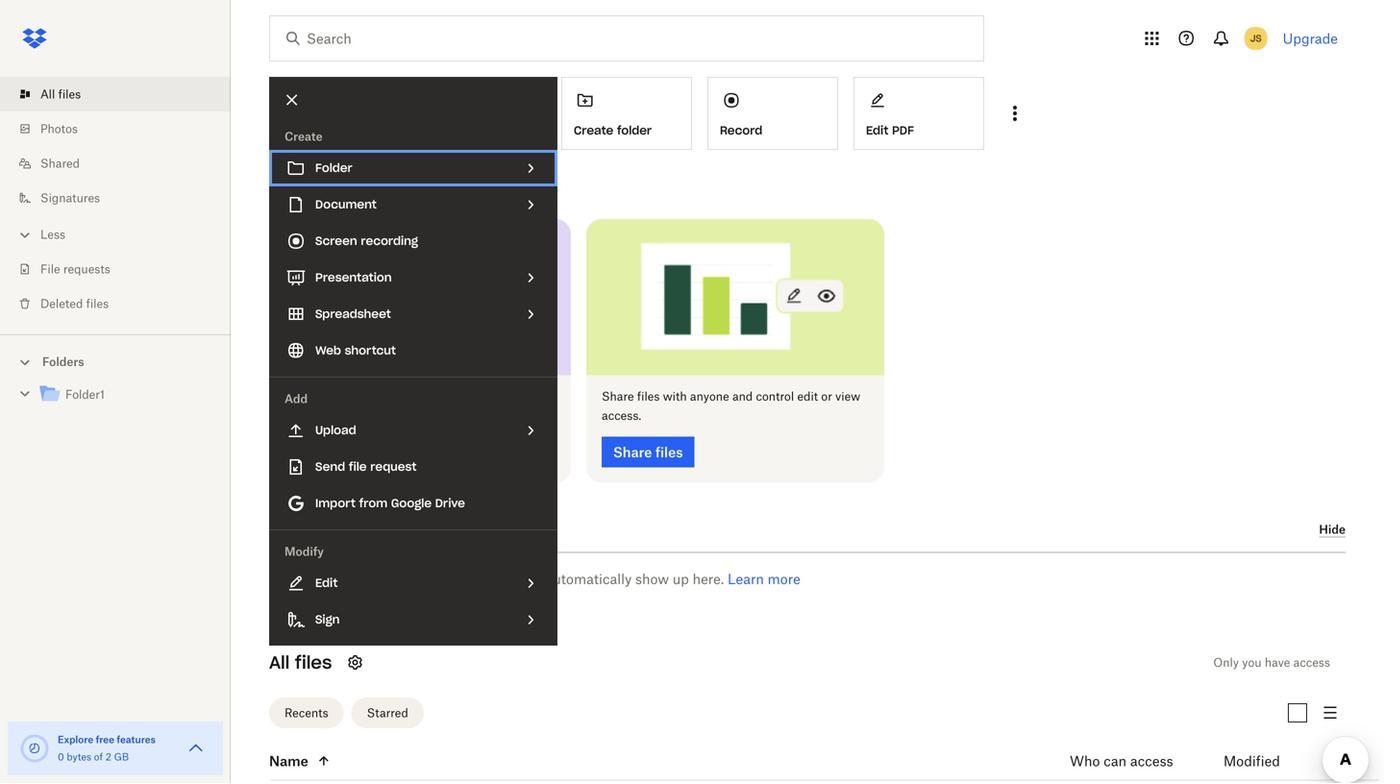Task type: vqa. For each thing, say whether or not it's contained in the screenshot.
folder
yes



Task type: describe. For each thing, give the bounding box(es) containing it.
file
[[40, 262, 60, 276]]

more
[[768, 571, 801, 587]]

get
[[269, 176, 293, 193]]

upload
[[315, 423, 356, 438]]

less image
[[15, 225, 35, 245]]

edit for edit pdf
[[866, 123, 889, 138]]

name
[[269, 753, 308, 770]]

folder
[[315, 161, 352, 175]]

create for create folder
[[574, 123, 614, 138]]

file
[[349, 459, 367, 474]]

starred button
[[351, 698, 424, 729]]

recents button
[[269, 698, 344, 729]]

started
[[296, 176, 342, 193]]

send file request
[[315, 459, 417, 474]]

presentation
[[315, 270, 392, 285]]

dropbox,
[[350, 571, 407, 587]]

use
[[324, 571, 346, 587]]

files inside share files with anyone and control edit or view access.
[[637, 389, 660, 404]]

starred
[[367, 706, 408, 721]]

1 horizontal spatial all
[[269, 652, 290, 674]]

will
[[520, 571, 542, 587]]

signatures link
[[15, 181, 231, 215]]

gb
[[114, 751, 129, 763]]

modified button
[[1224, 750, 1330, 773]]

upgrade
[[1283, 30, 1338, 47]]

table containing name
[[227, 743, 1379, 783]]

document menu item
[[269, 186, 558, 223]]

file requests link
[[15, 252, 231, 286]]

google
[[391, 496, 432, 511]]

recents
[[285, 706, 328, 721]]

name button
[[269, 750, 1023, 773]]

anyone
[[690, 389, 729, 404]]

list containing all files
[[0, 65, 231, 335]]

create for create
[[285, 129, 323, 144]]

1 vertical spatial access
[[1130, 753, 1173, 770]]

drive
[[435, 496, 465, 511]]

edit
[[797, 389, 818, 404]]

quota usage element
[[19, 733, 50, 764]]

import from google drive menu item
[[269, 485, 558, 522]]

from for your
[[359, 519, 397, 539]]

import from google drive
[[315, 496, 465, 511]]

shared
[[40, 156, 80, 171]]

up
[[673, 571, 689, 587]]

name folder1, modified 11/16/2023 2:30 pm, element
[[227, 781, 1379, 783]]

learn more link
[[728, 571, 801, 587]]

1 vertical spatial all files
[[269, 652, 332, 674]]

automatically
[[546, 571, 632, 587]]

share files with anyone and control edit or view access.
[[602, 389, 861, 423]]

edit pdf button
[[854, 77, 984, 150]]

explore
[[58, 734, 93, 746]]

files right deleted
[[86, 297, 109, 311]]

2 on from the left
[[433, 389, 446, 404]]

upload menu item
[[269, 412, 558, 449]]

menu containing folder
[[269, 77, 558, 646]]

screen
[[315, 234, 357, 248]]

create folder
[[574, 123, 652, 138]]

who can access
[[1070, 753, 1173, 770]]

here.
[[693, 571, 724, 587]]

all inside 'list item'
[[40, 87, 55, 101]]

edit menu item
[[269, 565, 558, 602]]

modify
[[285, 545, 324, 559]]

show
[[635, 571, 669, 587]]

explore free features 0 bytes of 2 gb
[[58, 734, 156, 763]]

requests
[[63, 262, 110, 276]]

share
[[602, 389, 634, 404]]

stay
[[288, 409, 311, 423]]

access.
[[602, 409, 641, 423]]

1 horizontal spatial access
[[1294, 656, 1330, 670]]

upgrade link
[[1283, 30, 1338, 47]]

get started with dropbox
[[269, 176, 432, 193]]

offline
[[475, 389, 509, 404]]

files inside 'list item'
[[58, 87, 81, 101]]

your
[[402, 519, 438, 539]]

send file request menu item
[[269, 449, 558, 485]]

only
[[1214, 656, 1239, 670]]

activity
[[442, 519, 502, 539]]

spreadsheet
[[315, 307, 391, 322]]

presentation menu item
[[269, 260, 558, 296]]

request
[[370, 459, 417, 474]]



Task type: locate. For each thing, give the bounding box(es) containing it.
less
[[40, 227, 65, 242]]

0 horizontal spatial on
[[325, 389, 339, 404]]

you right as
[[297, 571, 320, 587]]

add
[[285, 392, 308, 406]]

with for files
[[663, 389, 687, 404]]

access right can
[[1130, 753, 1173, 770]]

suggested
[[411, 571, 477, 587]]

0 vertical spatial access
[[1294, 656, 1330, 670]]

web shortcut menu item
[[269, 333, 558, 369]]

from
[[359, 496, 388, 511], [359, 519, 397, 539]]

and right offline
[[513, 389, 533, 404]]

2
[[106, 751, 111, 763]]

install
[[288, 389, 322, 404]]

web shortcut
[[315, 343, 396, 358]]

can
[[1104, 753, 1127, 770]]

you for use
[[297, 571, 320, 587]]

0 vertical spatial all
[[40, 87, 55, 101]]

and
[[513, 389, 533, 404], [732, 389, 753, 404]]

folder1 link
[[38, 382, 215, 408]]

view
[[836, 389, 861, 404]]

1 vertical spatial all
[[269, 652, 290, 674]]

files down 'sign'
[[295, 652, 332, 674]]

1 horizontal spatial edit
[[866, 123, 889, 138]]

edit inside edit menu item
[[315, 576, 338, 591]]

you for have
[[1242, 656, 1262, 670]]

1 horizontal spatial create
[[574, 123, 614, 138]]

all
[[40, 87, 55, 101], [269, 652, 290, 674]]

sign
[[315, 612, 340, 627]]

create inside button
[[574, 123, 614, 138]]

all files inside all files link
[[40, 87, 81, 101]]

0 horizontal spatial all files
[[40, 87, 81, 101]]

edit for edit
[[315, 576, 338, 591]]

folders
[[42, 355, 84, 369]]

all up recents
[[269, 652, 290, 674]]

or
[[821, 389, 832, 404]]

files right share
[[637, 389, 660, 404]]

on right work
[[433, 389, 446, 404]]

from up suggested from your activity at the left of the page
[[359, 496, 388, 511]]

all up photos
[[40, 87, 55, 101]]

screen recording
[[315, 234, 418, 248]]

photos
[[40, 122, 78, 136]]

list
[[0, 65, 231, 335]]

folder1
[[65, 387, 105, 402]]

work
[[402, 389, 429, 404]]

all files up photos
[[40, 87, 81, 101]]

1 vertical spatial from
[[359, 519, 397, 539]]

1 on from the left
[[325, 389, 339, 404]]

table
[[227, 743, 1379, 783]]

1 and from the left
[[513, 389, 533, 404]]

1 vertical spatial edit
[[315, 576, 338, 591]]

close image
[[276, 84, 309, 116]]

shared link
[[15, 146, 231, 181]]

only you have access
[[1214, 656, 1330, 670]]

all files link
[[15, 77, 231, 112]]

recording
[[361, 234, 418, 248]]

as you use dropbox, suggested items will automatically show up here. learn more
[[277, 571, 801, 587]]

screen recording menu item
[[269, 223, 558, 260]]

learn
[[728, 571, 764, 587]]

and left the control
[[732, 389, 753, 404]]

and inside install on desktop to work on files offline and stay synced.
[[513, 389, 533, 404]]

with
[[346, 176, 374, 193], [663, 389, 687, 404]]

photos link
[[15, 112, 231, 146]]

edit left pdf at the top of the page
[[866, 123, 889, 138]]

deleted
[[40, 297, 83, 311]]

shortcut
[[345, 343, 396, 358]]

bytes
[[67, 751, 91, 763]]

from inside menu item
[[359, 496, 388, 511]]

items
[[480, 571, 516, 587]]

free
[[96, 734, 114, 746]]

create left folder
[[574, 123, 614, 138]]

access right have
[[1294, 656, 1330, 670]]

all files
[[40, 87, 81, 101], [269, 652, 332, 674]]

create folder button
[[561, 77, 692, 150]]

to
[[388, 389, 399, 404]]

on
[[325, 389, 339, 404], [433, 389, 446, 404]]

on up synced.
[[325, 389, 339, 404]]

0 horizontal spatial you
[[297, 571, 320, 587]]

0 horizontal spatial with
[[346, 176, 374, 193]]

files inside install on desktop to work on files offline and stay synced.
[[449, 389, 472, 404]]

files left offline
[[449, 389, 472, 404]]

who
[[1070, 753, 1100, 770]]

0 horizontal spatial all
[[40, 87, 55, 101]]

as
[[277, 571, 294, 587]]

and inside share files with anyone and control edit or view access.
[[732, 389, 753, 404]]

1 vertical spatial you
[[1242, 656, 1262, 670]]

modified
[[1224, 753, 1280, 770]]

files up photos
[[58, 87, 81, 101]]

0 vertical spatial with
[[346, 176, 374, 193]]

deleted files link
[[15, 286, 231, 321]]

deleted files
[[40, 297, 109, 311]]

dropbox
[[377, 176, 432, 193]]

all files up recents
[[269, 652, 332, 674]]

import
[[315, 496, 356, 511]]

menu
[[269, 77, 558, 646]]

1 horizontal spatial all files
[[269, 652, 332, 674]]

synced.
[[314, 409, 355, 423]]

0 horizontal spatial edit
[[315, 576, 338, 591]]

2 and from the left
[[732, 389, 753, 404]]

you left have
[[1242, 656, 1262, 670]]

pdf
[[892, 123, 914, 138]]

0 vertical spatial from
[[359, 496, 388, 511]]

0 horizontal spatial access
[[1130, 753, 1173, 770]]

desktop
[[342, 389, 385, 404]]

install on desktop to work on files offline and stay synced.
[[288, 389, 533, 423]]

create down close icon on the top
[[285, 129, 323, 144]]

0 vertical spatial edit
[[866, 123, 889, 138]]

you
[[297, 571, 320, 587], [1242, 656, 1262, 670]]

1 from from the top
[[359, 496, 388, 511]]

edit up 'sign'
[[315, 576, 338, 591]]

0
[[58, 751, 64, 763]]

files
[[58, 87, 81, 101], [86, 297, 109, 311], [449, 389, 472, 404], [637, 389, 660, 404], [295, 652, 332, 674]]

record button
[[708, 77, 838, 150]]

suggested from your activity
[[269, 519, 502, 539]]

1 horizontal spatial and
[[732, 389, 753, 404]]

with left anyone
[[663, 389, 687, 404]]

sign menu item
[[269, 602, 558, 638]]

1 horizontal spatial on
[[433, 389, 446, 404]]

edit
[[866, 123, 889, 138], [315, 576, 338, 591]]

of
[[94, 751, 103, 763]]

1 vertical spatial with
[[663, 389, 687, 404]]

2 from from the top
[[359, 519, 397, 539]]

suggested
[[269, 519, 354, 539]]

with inside share files with anyone and control edit or view access.
[[663, 389, 687, 404]]

signatures
[[40, 191, 100, 205]]

folder menu item
[[269, 150, 558, 186]]

0 vertical spatial you
[[297, 571, 320, 587]]

0 horizontal spatial create
[[285, 129, 323, 144]]

dropbox image
[[15, 19, 54, 58]]

send
[[315, 459, 345, 474]]

with for started
[[346, 176, 374, 193]]

all files list item
[[0, 77, 231, 112]]

have
[[1265, 656, 1290, 670]]

edit pdf
[[866, 123, 914, 138]]

from down import from google drive
[[359, 519, 397, 539]]

0 vertical spatial all files
[[40, 87, 81, 101]]

record
[[720, 123, 763, 138]]

document
[[315, 197, 377, 212]]

control
[[756, 389, 794, 404]]

spreadsheet menu item
[[269, 296, 558, 333]]

web
[[315, 343, 341, 358]]

file requests
[[40, 262, 110, 276]]

edit inside edit pdf button
[[866, 123, 889, 138]]

0 horizontal spatial and
[[513, 389, 533, 404]]

1 horizontal spatial you
[[1242, 656, 1262, 670]]

from for google
[[359, 496, 388, 511]]

features
[[117, 734, 156, 746]]

folder
[[617, 123, 652, 138]]

with up document
[[346, 176, 374, 193]]

1 horizontal spatial with
[[663, 389, 687, 404]]



